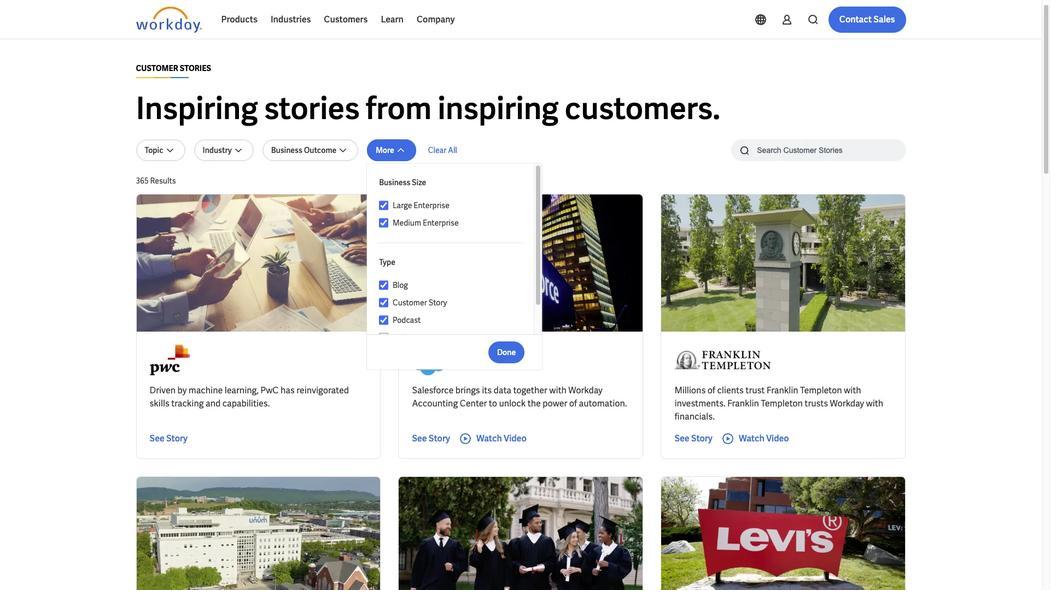 Task type: describe. For each thing, give the bounding box(es) containing it.
see story for salesforce brings its data together with workday accounting center to unlock the power of automation.
[[412, 433, 450, 445]]

video link
[[388, 332, 524, 345]]

millions of clients trust franklin templeton with investments. franklin templeton trusts workday with financials.
[[675, 385, 884, 423]]

0 horizontal spatial video
[[393, 333, 413, 343]]

watch video for templeton
[[739, 433, 789, 445]]

reinvigorated
[[297, 385, 349, 397]]

medium enterprise link
[[388, 217, 524, 230]]

watch for franklin
[[739, 433, 765, 445]]

driven
[[150, 385, 176, 397]]

clear
[[428, 146, 447, 155]]

podcast
[[393, 316, 421, 326]]

story down blog 'link' on the left top of the page
[[429, 298, 447, 308]]

pwc
[[261, 385, 279, 397]]

workday inside 'salesforce brings its data together with workday accounting center to unlock the power of automation.'
[[569, 385, 603, 397]]

story for see story link associated with millions of clients trust franklin templeton with investments. franklin templeton trusts workday with financials.
[[691, 433, 713, 445]]

unlock
[[499, 398, 526, 410]]

see story link for salesforce brings its data together with workday accounting center to unlock the power of automation.
[[412, 433, 450, 446]]

topic button
[[136, 140, 185, 161]]

industry
[[203, 146, 232, 155]]

customer
[[136, 63, 178, 73]]

sales
[[874, 14, 895, 25]]

together
[[513, 385, 548, 397]]

by
[[178, 385, 187, 397]]

more button
[[367, 140, 416, 161]]

0 vertical spatial templeton
[[800, 385, 842, 397]]

large enterprise link
[[388, 199, 524, 212]]

from
[[366, 89, 432, 129]]

see for millions of clients trust franklin templeton with investments. franklin templeton trusts workday with financials.
[[675, 433, 690, 445]]

of inside 'salesforce brings its data together with workday accounting center to unlock the power of automation.'
[[569, 398, 577, 410]]

inspiring
[[136, 89, 258, 129]]

customers
[[324, 14, 368, 25]]

1 vertical spatial templeton
[[761, 398, 803, 410]]

industries button
[[264, 7, 318, 33]]

learning,
[[225, 385, 259, 397]]

the
[[528, 398, 541, 410]]

machine
[[189, 385, 223, 397]]

tracking
[[171, 398, 204, 410]]

its
[[482, 385, 492, 397]]

contact
[[840, 14, 872, 25]]

has
[[281, 385, 295, 397]]

done button
[[489, 342, 525, 364]]

millions
[[675, 385, 706, 397]]

accounting
[[412, 398, 458, 410]]

customer
[[393, 298, 427, 308]]

blog
[[393, 281, 408, 291]]

customer story link
[[388, 297, 524, 310]]

1 see story from the left
[[150, 433, 188, 445]]

watch for center
[[477, 433, 502, 445]]

watch video for to
[[477, 433, 527, 445]]

contact sales
[[840, 14, 895, 25]]

business for business outcome
[[271, 146, 303, 155]]

more
[[376, 146, 394, 155]]

medium enterprise
[[393, 218, 459, 228]]

franklin templeton companies, llc image
[[675, 345, 771, 376]]

business outcome
[[271, 146, 337, 155]]

investments.
[[675, 398, 726, 410]]

industries
[[271, 14, 311, 25]]

trusts
[[805, 398, 828, 410]]

video for millions of clients trust franklin templeton with investments. franklin templeton trusts workday with financials.
[[766, 433, 789, 445]]

large
[[393, 201, 412, 211]]

driven by machine learning, pwc has reinvigorated skills tracking and capabilities.
[[150, 385, 349, 410]]

center
[[460, 398, 487, 410]]

blog link
[[388, 279, 524, 292]]

of inside millions of clients trust franklin templeton with investments. franklin templeton trusts workday with financials.
[[708, 385, 716, 397]]

enterprise for large enterprise
[[414, 201, 450, 211]]



Task type: locate. For each thing, give the bounding box(es) containing it.
3 see story from the left
[[675, 433, 713, 445]]

brings
[[456, 385, 480, 397]]

0 vertical spatial business
[[271, 146, 303, 155]]

data
[[494, 385, 512, 397]]

1 horizontal spatial workday
[[830, 398, 865, 410]]

inspiring stories from inspiring customers.
[[136, 89, 721, 129]]

watch video link down to
[[459, 433, 527, 446]]

capabilities.
[[223, 398, 270, 410]]

0 vertical spatial franklin
[[767, 385, 799, 397]]

business up large
[[379, 178, 411, 188]]

0 vertical spatial of
[[708, 385, 716, 397]]

see story for millions of clients trust franklin templeton with investments. franklin templeton trusts workday with financials.
[[675, 433, 713, 445]]

1 horizontal spatial watch video link
[[722, 433, 789, 446]]

0 horizontal spatial with
[[549, 385, 567, 397]]

with inside 'salesforce brings its data together with workday accounting center to unlock the power of automation.'
[[549, 385, 567, 397]]

templeton down trust
[[761, 398, 803, 410]]

type
[[379, 258, 396, 268]]

video for salesforce brings its data together with workday accounting center to unlock the power of automation.
[[504, 433, 527, 445]]

2 see story link from the left
[[412, 433, 450, 446]]

clear all button
[[425, 140, 461, 161]]

enterprise up medium enterprise
[[414, 201, 450, 211]]

go to the homepage image
[[136, 7, 202, 33]]

1 horizontal spatial watch
[[739, 433, 765, 445]]

2 watch from the left
[[739, 433, 765, 445]]

see story down the financials.
[[675, 433, 713, 445]]

watch video down millions of clients trust franklin templeton with investments. franklin templeton trusts workday with financials.
[[739, 433, 789, 445]]

workday right trusts
[[830, 398, 865, 410]]

salesforce.com image
[[412, 345, 456, 376]]

workday up the automation.
[[569, 385, 603, 397]]

1 vertical spatial of
[[569, 398, 577, 410]]

learn
[[381, 14, 404, 25]]

skills
[[150, 398, 169, 410]]

video down podcast
[[393, 333, 413, 343]]

0 horizontal spatial workday
[[569, 385, 603, 397]]

0 vertical spatial workday
[[569, 385, 603, 397]]

watch video link down millions of clients trust franklin templeton with investments. franklin templeton trusts workday with financials.
[[722, 433, 789, 446]]

2 see from the left
[[412, 433, 427, 445]]

3 see story link from the left
[[675, 433, 713, 446]]

2 horizontal spatial see story link
[[675, 433, 713, 446]]

see story link down skills at the left
[[150, 433, 188, 446]]

see story link down accounting
[[412, 433, 450, 446]]

0 horizontal spatial see story link
[[150, 433, 188, 446]]

0 horizontal spatial watch video
[[477, 433, 527, 445]]

story down the financials.
[[691, 433, 713, 445]]

power
[[543, 398, 568, 410]]

0 vertical spatial enterprise
[[414, 201, 450, 211]]

0 horizontal spatial business
[[271, 146, 303, 155]]

story for see story link related to salesforce brings its data together with workday accounting center to unlock the power of automation.
[[429, 433, 450, 445]]

clients
[[718, 385, 744, 397]]

1 see story link from the left
[[150, 433, 188, 446]]

see story
[[150, 433, 188, 445], [412, 433, 450, 445], [675, 433, 713, 445]]

watch down millions of clients trust franklin templeton with investments. franklin templeton trusts workday with financials.
[[739, 433, 765, 445]]

inspiring
[[438, 89, 559, 129]]

enterprise down large enterprise link
[[423, 218, 459, 228]]

workday inside millions of clients trust franklin templeton with investments. franklin templeton trusts workday with financials.
[[830, 398, 865, 410]]

video down unlock
[[504, 433, 527, 445]]

2 horizontal spatial video
[[766, 433, 789, 445]]

and
[[206, 398, 221, 410]]

pricewaterhousecoopers global licensing services corporation (pwc) image
[[150, 345, 190, 376]]

contact sales link
[[829, 7, 906, 33]]

0 horizontal spatial see story
[[150, 433, 188, 445]]

to
[[489, 398, 497, 410]]

topic
[[145, 146, 163, 155]]

products
[[221, 14, 258, 25]]

customer story
[[393, 298, 447, 308]]

templeton up trusts
[[800, 385, 842, 397]]

large enterprise
[[393, 201, 450, 211]]

salesforce
[[412, 385, 454, 397]]

see story down skills at the left
[[150, 433, 188, 445]]

see story link
[[150, 433, 188, 446], [412, 433, 450, 446], [675, 433, 713, 446]]

salesforce brings its data together with workday accounting center to unlock the power of automation.
[[412, 385, 627, 410]]

1 vertical spatial business
[[379, 178, 411, 188]]

see down accounting
[[412, 433, 427, 445]]

learn button
[[374, 7, 410, 33]]

1 horizontal spatial of
[[708, 385, 716, 397]]

watch video
[[477, 433, 527, 445], [739, 433, 789, 445]]

podcast link
[[388, 314, 524, 327]]

watch
[[477, 433, 502, 445], [739, 433, 765, 445]]

3 see from the left
[[675, 433, 690, 445]]

1 horizontal spatial with
[[844, 385, 862, 397]]

of right power
[[569, 398, 577, 410]]

enterprise for medium enterprise
[[423, 218, 459, 228]]

done
[[497, 348, 516, 358]]

business size
[[379, 178, 426, 188]]

0 horizontal spatial of
[[569, 398, 577, 410]]

watch video link for center
[[459, 433, 527, 446]]

business
[[271, 146, 303, 155], [379, 178, 411, 188]]

customers.
[[565, 89, 721, 129]]

products button
[[215, 7, 264, 33]]

size
[[412, 178, 426, 188]]

story for third see story link from right
[[166, 433, 188, 445]]

watch video link for franklin
[[722, 433, 789, 446]]

automation.
[[579, 398, 627, 410]]

1 horizontal spatial see story
[[412, 433, 450, 445]]

1 horizontal spatial see
[[412, 433, 427, 445]]

1 watch from the left
[[477, 433, 502, 445]]

watch video link
[[459, 433, 527, 446], [722, 433, 789, 446]]

1 vertical spatial workday
[[830, 398, 865, 410]]

1 horizontal spatial franklin
[[767, 385, 799, 397]]

see for salesforce brings its data together with workday accounting center to unlock the power of automation.
[[412, 433, 427, 445]]

None checkbox
[[379, 218, 388, 228], [379, 281, 388, 291], [379, 298, 388, 308], [379, 218, 388, 228], [379, 281, 388, 291], [379, 298, 388, 308]]

enterprise
[[414, 201, 450, 211], [423, 218, 459, 228]]

2 watch video from the left
[[739, 433, 789, 445]]

business for business size
[[379, 178, 411, 188]]

watch video down to
[[477, 433, 527, 445]]

1 watch video from the left
[[477, 433, 527, 445]]

1 see from the left
[[150, 433, 165, 445]]

results
[[150, 176, 176, 186]]

company
[[417, 14, 455, 25]]

0 horizontal spatial franklin
[[728, 398, 759, 410]]

medium
[[393, 218, 421, 228]]

1 horizontal spatial see story link
[[412, 433, 450, 446]]

all
[[448, 146, 457, 155]]

workday
[[569, 385, 603, 397], [830, 398, 865, 410]]

customer stories
[[136, 63, 211, 73]]

2 horizontal spatial with
[[866, 398, 884, 410]]

with
[[549, 385, 567, 397], [844, 385, 862, 397], [866, 398, 884, 410]]

business outcome button
[[262, 140, 358, 161]]

2 watch video link from the left
[[722, 433, 789, 446]]

see story down accounting
[[412, 433, 450, 445]]

see story link for millions of clients trust franklin templeton with investments. franklin templeton trusts workday with financials.
[[675, 433, 713, 446]]

watch down to
[[477, 433, 502, 445]]

see
[[150, 433, 165, 445], [412, 433, 427, 445], [675, 433, 690, 445]]

customers button
[[318, 7, 374, 33]]

2 horizontal spatial see story
[[675, 433, 713, 445]]

1 horizontal spatial watch video
[[739, 433, 789, 445]]

2 see story from the left
[[412, 433, 450, 445]]

story down tracking
[[166, 433, 188, 445]]

story down accounting
[[429, 433, 450, 445]]

see down the financials.
[[675, 433, 690, 445]]

1 horizontal spatial business
[[379, 178, 411, 188]]

business left outcome
[[271, 146, 303, 155]]

0 horizontal spatial watch
[[477, 433, 502, 445]]

financials.
[[675, 411, 715, 423]]

video
[[393, 333, 413, 343], [504, 433, 527, 445], [766, 433, 789, 445]]

None checkbox
[[379, 201, 388, 211], [379, 316, 388, 326], [379, 333, 388, 343], [379, 201, 388, 211], [379, 316, 388, 326], [379, 333, 388, 343]]

company button
[[410, 7, 462, 33]]

franklin down trust
[[728, 398, 759, 410]]

1 vertical spatial franklin
[[728, 398, 759, 410]]

trust
[[746, 385, 765, 397]]

365 results
[[136, 176, 176, 186]]

industry button
[[194, 140, 254, 161]]

franklin right trust
[[767, 385, 799, 397]]

Search Customer Stories text field
[[751, 141, 885, 160]]

of
[[708, 385, 716, 397], [569, 398, 577, 410]]

365
[[136, 176, 149, 186]]

stories
[[180, 63, 211, 73]]

clear all
[[428, 146, 457, 155]]

see down skills at the left
[[150, 433, 165, 445]]

stories
[[264, 89, 360, 129]]

see story link down the financials.
[[675, 433, 713, 446]]

2 horizontal spatial see
[[675, 433, 690, 445]]

of up investments.
[[708, 385, 716, 397]]

business inside business outcome button
[[271, 146, 303, 155]]

outcome
[[304, 146, 337, 155]]

story
[[429, 298, 447, 308], [166, 433, 188, 445], [429, 433, 450, 445], [691, 433, 713, 445]]

video down millions of clients trust franklin templeton with investments. franklin templeton trusts workday with financials.
[[766, 433, 789, 445]]

franklin
[[767, 385, 799, 397], [728, 398, 759, 410]]

0 horizontal spatial see
[[150, 433, 165, 445]]

1 vertical spatial enterprise
[[423, 218, 459, 228]]

1 watch video link from the left
[[459, 433, 527, 446]]

1 horizontal spatial video
[[504, 433, 527, 445]]

0 horizontal spatial watch video link
[[459, 433, 527, 446]]



Task type: vqa. For each thing, say whether or not it's contained in the screenshot.
2nd See from the left
yes



